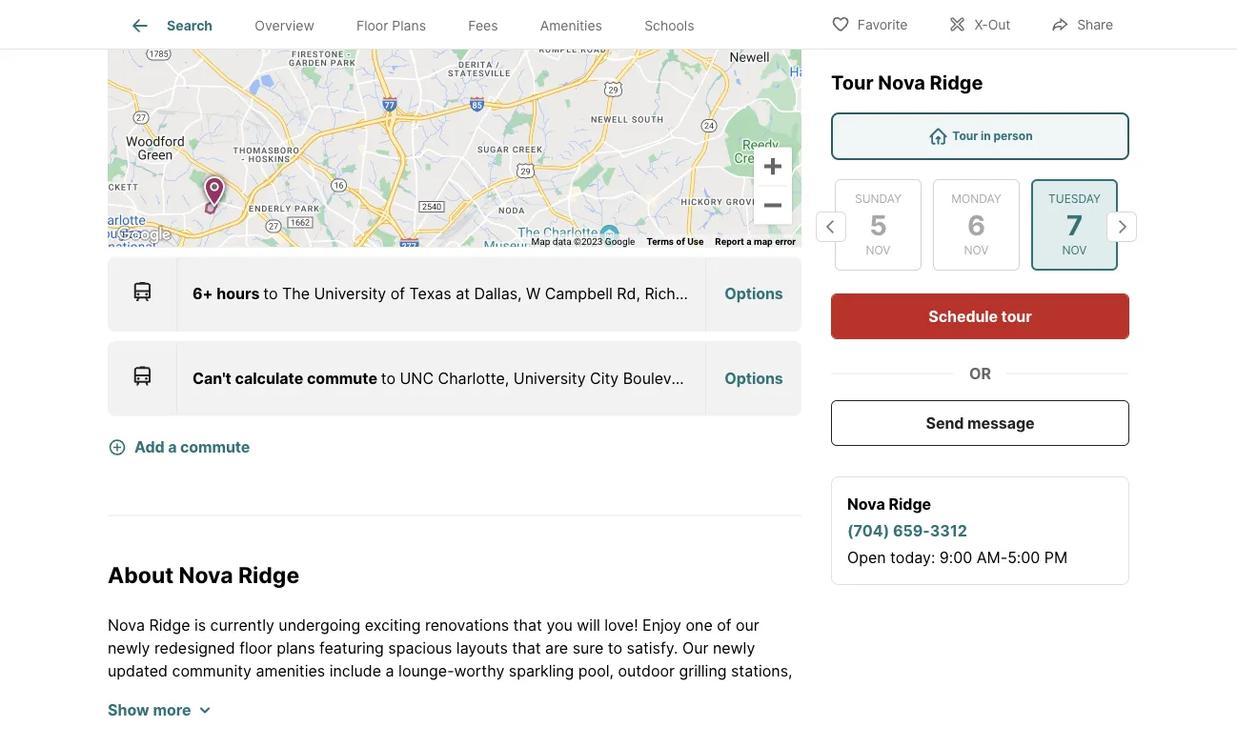 Task type: vqa. For each thing, say whether or not it's contained in the screenshot.
The Feed
no



Task type: describe. For each thing, give the bounding box(es) containing it.
tour in person
[[953, 129, 1033, 143]]

map
[[532, 236, 550, 247]]

monday 6 nov
[[952, 192, 1002, 258]]

of left "texas" on the left top of the page
[[391, 285, 405, 304]]

furry
[[314, 685, 349, 704]]

report a map error link
[[715, 236, 796, 247]]

tour
[[1002, 307, 1032, 326]]

2 vertical spatial that
[[239, 731, 268, 747]]

6+
[[193, 285, 213, 304]]

exciting
[[365, 616, 421, 635]]

layouts
[[457, 639, 508, 658]]

share
[[1078, 17, 1113, 33]]

the
[[656, 685, 680, 704]]

google
[[605, 236, 635, 247]]

one,
[[154, 708, 185, 726]]

map
[[754, 236, 773, 247]]

schools
[[645, 17, 694, 34]]

and left the look
[[588, 731, 615, 747]]

add a commute button
[[108, 426, 281, 470]]

enjoy
[[643, 616, 682, 635]]

to left unc
[[381, 369, 396, 388]]

three
[[256, 708, 294, 726]]

and up offers
[[108, 685, 135, 704]]

tour in person list box
[[831, 112, 1130, 160]]

sunday
[[855, 192, 902, 206]]

options button for can't calculate commute to unc charlotte, university city boulevard, charlotte, nc, usa
[[706, 345, 802, 413]]

apartments,
[[368, 708, 455, 726]]

love!
[[605, 616, 638, 635]]

is
[[194, 616, 206, 635]]

currently
[[210, 616, 274, 635]]

ridge down 'stations,'
[[759, 685, 800, 704]]

of left our
[[717, 616, 732, 635]]

6+ hours to the university of texas at dallas, w campbell rd, richardson, tx, usa
[[193, 285, 793, 304]]

more
[[153, 701, 191, 720]]

floor
[[357, 17, 388, 34]]

tour in person option
[[831, 112, 1130, 160]]

tour for tour nova ridge
[[831, 71, 874, 94]]

1 vertical spatial university
[[514, 369, 586, 388]]

send message button
[[831, 400, 1130, 446]]

5:00
[[1008, 548, 1040, 567]]

to left "all"
[[200, 731, 215, 747]]

1 vertical spatial that
[[512, 639, 541, 658]]

data
[[553, 236, 572, 247]]

floor plans tab
[[335, 3, 447, 49]]

commute for calculate
[[307, 369, 377, 388]]

options for to unc charlotte, university city boulevard, charlotte, nc, usa
[[725, 369, 783, 388]]

sparkling
[[509, 662, 574, 681]]

(704)
[[847, 521, 890, 540]]

for
[[254, 685, 274, 704]]

amenities tab
[[519, 3, 623, 49]]

you
[[547, 616, 573, 635]]

forward
[[654, 731, 710, 747]]

and up forward
[[668, 708, 695, 726]]

0 vertical spatial university
[[314, 285, 386, 304]]

out
[[988, 17, 1011, 33]]

tour for tour in person
[[953, 129, 978, 143]]

now
[[478, 731, 515, 747]]

about
[[108, 562, 174, 589]]

1 horizontal spatial are
[[545, 639, 568, 658]]

2 horizontal spatial newly
[[713, 639, 755, 658]]

overview
[[255, 17, 314, 34]]

schedule tour
[[929, 307, 1032, 326]]

share button
[[1035, 4, 1130, 43]]

3312
[[930, 521, 967, 540]]

terms
[[647, 236, 674, 247]]

error
[[775, 236, 796, 247]]

1 vertical spatial redesigned
[[505, 708, 586, 726]]

plans
[[392, 17, 426, 34]]

hours
[[217, 285, 260, 304]]

tour nova ridge
[[831, 71, 983, 94]]

7
[[1067, 208, 1083, 242]]

show more button
[[108, 699, 210, 722]]

fees
[[468, 17, 498, 34]]

boulevard,
[[623, 369, 699, 388]]

schedule
[[929, 307, 998, 326]]

tab list containing search
[[108, 0, 731, 49]]

nova up the is
[[179, 562, 233, 589]]

google image
[[112, 223, 175, 248]]

park
[[218, 685, 250, 704]]

a up friends
[[386, 662, 394, 681]]

include
[[330, 662, 381, 681]]

ridge left the is
[[149, 616, 190, 635]]

favorite button
[[815, 4, 924, 43]]

and down park
[[225, 708, 252, 726]]

x-out
[[975, 17, 1011, 33]]

uptown
[[273, 731, 329, 747]]

6
[[968, 208, 986, 242]]

of down outdoor
[[637, 685, 652, 704]]

add a commute
[[134, 438, 250, 457]]

a left map
[[747, 236, 752, 247]]

terms of use link
[[647, 236, 704, 247]]

nc,
[[779, 369, 806, 388]]

amenities
[[540, 17, 602, 34]]

bedroom
[[299, 708, 363, 726]]

nova up easy
[[718, 685, 755, 704]]

search
[[167, 17, 213, 34]]

tuesday
[[1049, 192, 1101, 206]]

at
[[456, 285, 470, 304]]

grilling
[[679, 662, 727, 681]]



Task type: locate. For each thing, give the bounding box(es) containing it.
2 nov from the left
[[964, 244, 989, 258]]

university
[[314, 285, 386, 304], [514, 369, 586, 388]]

undergoing
[[279, 616, 361, 635]]

0 horizontal spatial charlotte,
[[438, 369, 509, 388]]

nov inside monday 6 nov
[[964, 244, 989, 258]]

sure
[[573, 639, 604, 658]]

commute right add
[[180, 438, 250, 457]]

tuesday 7 nov
[[1049, 192, 1101, 258]]

featuring
[[319, 639, 384, 658]]

0 vertical spatial options button
[[706, 260, 802, 329]]

x-
[[975, 17, 988, 33]]

fees tab
[[447, 3, 519, 49]]

1 vertical spatial commute
[[180, 438, 250, 457]]

1 horizontal spatial university
[[514, 369, 586, 388]]

0 horizontal spatial nov
[[866, 244, 891, 258]]

favorite
[[858, 17, 908, 33]]

0 horizontal spatial tour
[[831, 71, 874, 94]]

search link
[[129, 14, 213, 37]]

nov inside tuesday 7 nov
[[1063, 244, 1087, 258]]

a right add
[[168, 438, 177, 457]]

redesigned up the leasing
[[505, 708, 586, 726]]

show
[[108, 701, 149, 720]]

newly down our
[[713, 639, 755, 658]]

offers
[[108, 708, 150, 726]]

usa
[[762, 285, 793, 304], [810, 369, 842, 388]]

a left lush
[[139, 685, 148, 704]]

a inside button
[[168, 438, 177, 457]]

that right "all"
[[239, 731, 268, 747]]

1 vertical spatial options button
[[706, 345, 802, 413]]

commute
[[307, 369, 377, 388], [180, 438, 250, 457]]

your
[[278, 685, 310, 704]]

nov down the 6
[[964, 244, 989, 258]]

options down report a map error link on the top of the page
[[725, 285, 783, 304]]

0 vertical spatial that
[[513, 616, 542, 635]]

or
[[970, 364, 991, 383]]

nova inside nova ridge (704) 659-3312 open today: 9:00 am-5:00 pm
[[847, 495, 885, 513]]

texas
[[409, 285, 452, 304]]

0 vertical spatial are
[[545, 639, 568, 658]]

2 options button from the top
[[706, 345, 802, 413]]

nov for 5
[[866, 244, 891, 258]]

the
[[282, 285, 310, 304]]

1 options button from the top
[[706, 260, 802, 329]]

to right has
[[363, 731, 378, 747]]

1 horizontal spatial commute
[[307, 369, 377, 388]]

rd,
[[617, 285, 641, 304]]

floor
[[239, 639, 272, 658]]

ridge up 659-
[[889, 495, 932, 513]]

redesigned down the is
[[154, 639, 235, 658]]

pool,
[[579, 662, 614, 681]]

0 horizontal spatial newly
[[108, 639, 150, 658]]

nova down favorite
[[878, 71, 926, 94]]

charlotte, right unc
[[438, 369, 509, 388]]

tour inside option
[[953, 129, 978, 143]]

to left the
[[263, 285, 278, 304]]

schools tab
[[623, 3, 716, 49]]

redesigned
[[154, 639, 235, 658], [505, 708, 586, 726]]

1 vertical spatial usa
[[810, 369, 842, 388]]

659-
[[893, 521, 930, 540]]

1 vertical spatial tour
[[953, 129, 978, 143]]

1 horizontal spatial nov
[[964, 244, 989, 258]]

city,
[[684, 685, 714, 704]]

2 horizontal spatial nov
[[1063, 244, 1087, 258]]

all
[[219, 731, 235, 747]]

options
[[725, 285, 783, 304], [725, 369, 783, 388]]

plans
[[277, 639, 315, 658]]

ridge inside nova ridge (704) 659-3312 open today: 9:00 am-5:00 pm
[[889, 495, 932, 513]]

0 vertical spatial tour
[[831, 71, 874, 94]]

newly
[[108, 639, 150, 658], [713, 639, 755, 658], [459, 708, 501, 726]]

tour down favorite button
[[831, 71, 874, 94]]

usa right tx,
[[762, 285, 793, 304]]

charlotte, left nc,
[[704, 369, 775, 388]]

next image
[[1107, 212, 1137, 242]]

3 nov from the left
[[1063, 244, 1087, 258]]

enjoy.nestled
[[426, 685, 525, 704]]

of left use
[[676, 236, 685, 247]]

community
[[172, 662, 252, 681]]

dog
[[186, 685, 214, 704]]

northwest
[[559, 685, 633, 704]]

just
[[529, 685, 555, 704]]

ridge up currently
[[238, 562, 300, 589]]

to down easy
[[714, 731, 729, 747]]

our
[[736, 616, 760, 635]]

1 horizontal spatial charlotte,
[[704, 369, 775, 388]]

add
[[134, 438, 165, 457]]

1 nov from the left
[[866, 244, 891, 258]]

1 horizontal spatial tour
[[953, 129, 978, 143]]

nov down 5
[[866, 244, 891, 258]]

nov down 7
[[1063, 244, 1087, 258]]

©2023
[[574, 236, 603, 247]]

nova up updated
[[108, 616, 145, 635]]

two,
[[190, 708, 221, 726]]

9:00
[[940, 548, 973, 567]]

0 horizontal spatial redesigned
[[154, 639, 235, 658]]

0 horizontal spatial commute
[[180, 438, 250, 457]]

2 charlotte, from the left
[[704, 369, 775, 388]]

1 options from the top
[[725, 285, 783, 304]]

sunday 5 nov
[[855, 192, 902, 258]]

amenities
[[256, 662, 325, 681]]

1 vertical spatial options
[[725, 369, 783, 388]]

options button for 6+ hours to the university of texas at dallas, w campbell rd, richardson, tx, usa
[[706, 260, 802, 329]]

that up sparkling
[[512, 639, 541, 658]]

0 vertical spatial options
[[725, 285, 783, 304]]

message
[[968, 414, 1035, 432]]

0 vertical spatial usa
[[762, 285, 793, 304]]

can't calculate commute to unc charlotte, university city boulevard, charlotte, nc, usa
[[193, 369, 842, 388]]

1 horizontal spatial usa
[[810, 369, 842, 388]]

has
[[333, 731, 359, 747]]

overview tab
[[234, 3, 335, 49]]

nov for 7
[[1063, 244, 1087, 258]]

ridge up tour in person option
[[930, 71, 983, 94]]

renovations
[[425, 616, 509, 635]]

spacious
[[388, 639, 452, 658]]

options for to the university of texas at dallas, w campbell rd, richardson, tx, usa
[[725, 285, 783, 304]]

and
[[108, 685, 135, 704], [225, 708, 252, 726], [668, 708, 695, 726], [588, 731, 615, 747]]

show more
[[108, 701, 191, 720]]

options down tx,
[[725, 369, 783, 388]]

0 horizontal spatial usa
[[762, 285, 793, 304]]

options button down tx,
[[706, 345, 802, 413]]

offer.
[[382, 731, 419, 747]]

in
[[981, 129, 991, 143]]

campbell
[[545, 285, 613, 304]]

nova ridge (704) 659-3312 open today: 9:00 am-5:00 pm
[[847, 495, 1068, 567]]

are down you
[[545, 639, 568, 658]]

previous image
[[816, 212, 847, 242]]

nov inside sunday 5 nov
[[866, 244, 891, 258]]

university left city
[[514, 369, 586, 388]]

schedule tour button
[[831, 294, 1130, 339]]

0 vertical spatial commute
[[307, 369, 377, 388]]

1 horizontal spatial redesigned
[[505, 708, 586, 726]]

usa right nc,
[[810, 369, 842, 388]]

map region
[[108, 0, 840, 455]]

to up "apartments,"
[[407, 685, 422, 704]]

that left you
[[513, 616, 542, 635]]

nov for 6
[[964, 244, 989, 258]]

to
[[263, 285, 278, 304], [381, 369, 396, 388], [608, 639, 623, 658], [407, 685, 422, 704], [200, 731, 215, 747], [363, 731, 378, 747], [714, 731, 729, 747]]

commute for a
[[180, 438, 250, 457]]

1 charlotte, from the left
[[438, 369, 509, 388]]

one
[[686, 616, 713, 635]]

about nova ridge
[[108, 562, 300, 589]]

0 horizontal spatial university
[[314, 285, 386, 304]]

pm
[[1045, 548, 1068, 567]]

tx,
[[734, 285, 758, 304]]

newly down enjoy.nestled
[[459, 708, 501, 726]]

to down love! at bottom
[[608, 639, 623, 658]]

we
[[424, 731, 446, 747]]

nova up (704)
[[847, 495, 885, 513]]

options button down report a map error link on the top of the page
[[706, 260, 802, 329]]

report
[[715, 236, 744, 247]]

of
[[676, 236, 685, 247], [391, 285, 405, 304], [717, 616, 732, 635], [637, 685, 652, 704]]

person
[[994, 129, 1033, 143]]

2 options from the top
[[725, 369, 783, 388]]

updated
[[108, 662, 168, 681]]

amenities,
[[591, 708, 664, 726]]

am-
[[977, 548, 1008, 567]]

1 horizontal spatial newly
[[459, 708, 501, 726]]

university right the
[[314, 285, 386, 304]]

today:
[[890, 548, 936, 567]]

tab list
[[108, 0, 731, 49]]

lounge-
[[399, 662, 454, 681]]

commute right calculate
[[307, 369, 377, 388]]

report a map error
[[715, 236, 796, 247]]

are right we
[[451, 731, 473, 747]]

0 vertical spatial redesigned
[[154, 639, 235, 658]]

(704) 659-3312 link
[[847, 521, 967, 540]]

0 horizontal spatial are
[[451, 731, 473, 747]]

tour
[[831, 71, 874, 94], [953, 129, 978, 143]]

newly up updated
[[108, 639, 150, 658]]

nov
[[866, 244, 891, 258], [964, 244, 989, 258], [1063, 244, 1087, 258]]

tour left in
[[953, 129, 978, 143]]

1 vertical spatial are
[[451, 731, 473, 747]]

x-out button
[[932, 4, 1027, 43]]

dallas,
[[474, 285, 522, 304]]

easy
[[700, 708, 734, 726]]

outdoor
[[618, 662, 675, 681]]

commute inside button
[[180, 438, 250, 457]]

satisfy.
[[627, 639, 678, 658]]

can't
[[193, 369, 231, 388]]

leasing
[[520, 731, 584, 747]]



